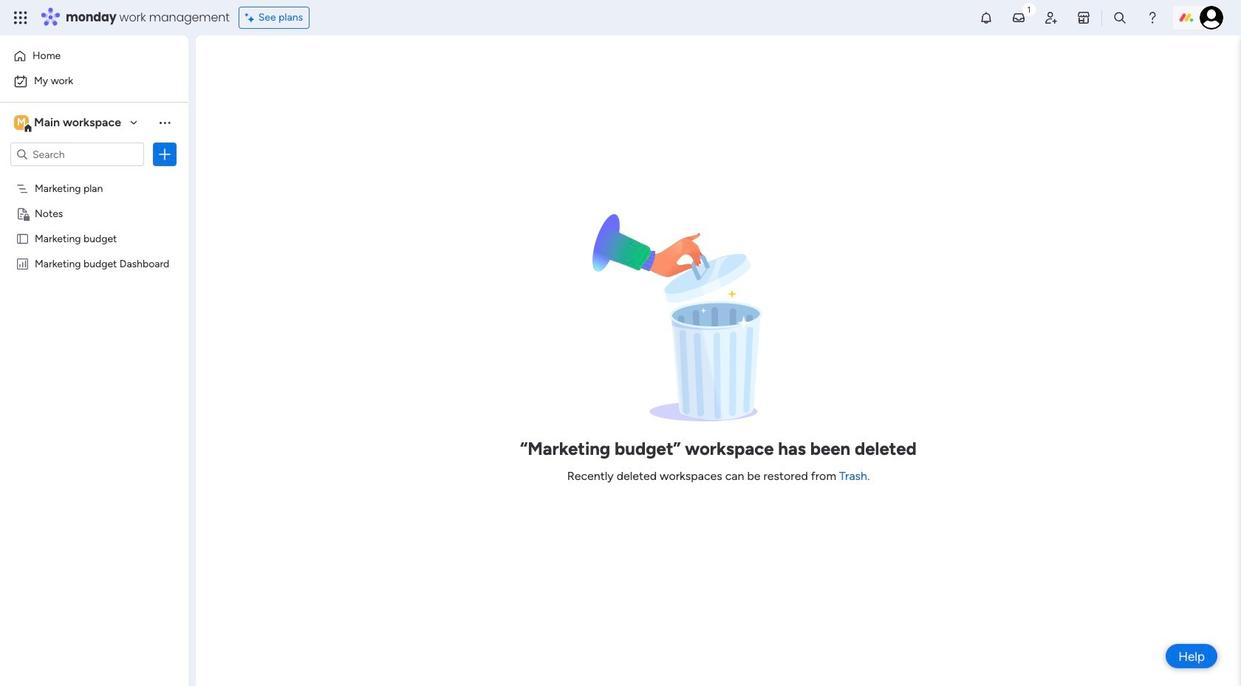 Task type: describe. For each thing, give the bounding box(es) containing it.
1 vertical spatial option
[[9, 69, 180, 93]]

1 image
[[1023, 1, 1036, 17]]

0 vertical spatial option
[[9, 44, 180, 68]]

workspace image
[[14, 115, 29, 131]]

public dashboard image
[[16, 256, 30, 270]]

see plans image
[[245, 10, 258, 26]]



Task type: locate. For each thing, give the bounding box(es) containing it.
update feed image
[[1012, 10, 1026, 25]]

workspace selection element
[[14, 114, 123, 133]]

list box
[[0, 173, 188, 476]]

options image
[[157, 147, 172, 162]]

help image
[[1145, 10, 1160, 25]]

search everything image
[[1113, 10, 1128, 25]]

option
[[9, 44, 180, 68], [9, 69, 180, 93], [0, 175, 188, 178]]

invite members image
[[1044, 10, 1059, 25]]

private board image
[[16, 206, 30, 220]]

monday marketplace image
[[1077, 10, 1091, 25]]

workspace options image
[[157, 115, 172, 130]]

Search in workspace field
[[31, 146, 123, 163]]

kendall parks image
[[1200, 6, 1224, 30]]

public board image
[[16, 231, 30, 245]]

2 vertical spatial option
[[0, 175, 188, 178]]

notifications image
[[979, 10, 994, 25]]

select product image
[[13, 10, 28, 25]]



Task type: vqa. For each thing, say whether or not it's contained in the screenshot.
service icon
no



